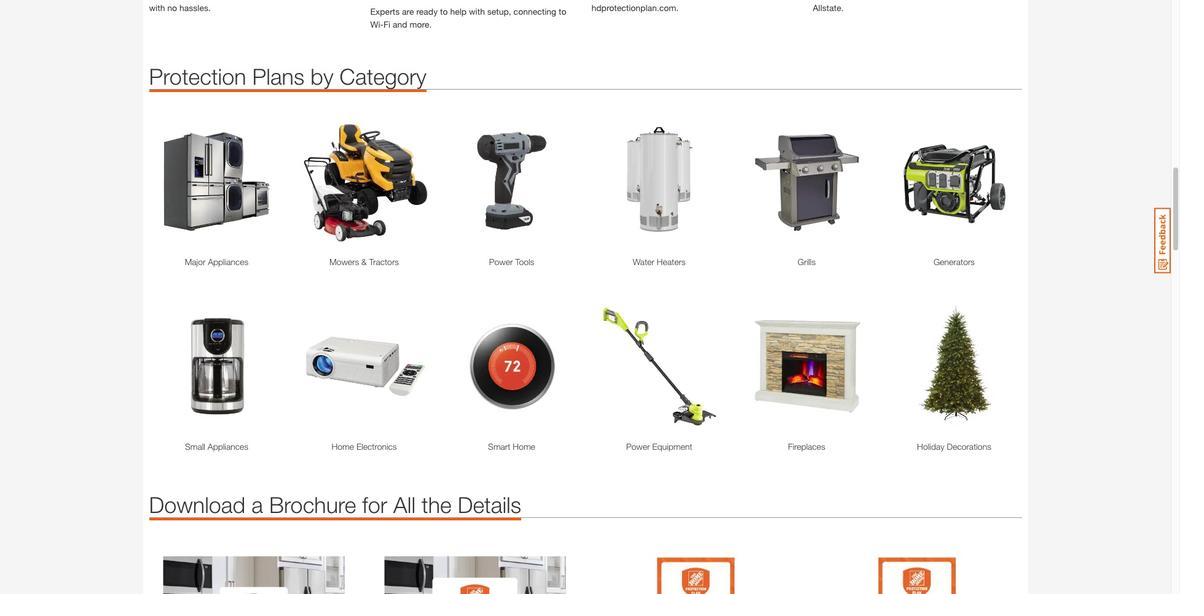 Task type: vqa. For each thing, say whether or not it's contained in the screenshot.
Major Appliances (Spanish) "Image"
yes



Task type: locate. For each thing, give the bounding box(es) containing it.
power
[[489, 257, 513, 267], [626, 442, 650, 452]]

0 horizontal spatial home
[[332, 442, 354, 452]]

generators
[[934, 257, 975, 267]]

connecting
[[514, 6, 556, 16]]

small appliances
[[185, 442, 248, 452]]

 image for generators
[[887, 114, 1022, 249]]

major appliances (spanish) image
[[370, 543, 579, 595]]

appliances for small appliances
[[208, 442, 248, 452]]

details
[[458, 492, 521, 518]]

download a brochure for all the details
[[149, 492, 521, 518]]

power left tools
[[489, 257, 513, 267]]

download
[[149, 492, 245, 518]]

1 vertical spatial appliances
[[208, 442, 248, 452]]

mowers
[[329, 257, 359, 267]]

grills
[[798, 257, 816, 267]]

0 vertical spatial power
[[489, 257, 513, 267]]

more.
[[410, 19, 432, 29]]

2 home from the left
[[513, 442, 535, 452]]

are
[[402, 6, 414, 16]]

water
[[633, 257, 654, 267]]

0 horizontal spatial power
[[489, 257, 513, 267]]

1 horizontal spatial to
[[559, 6, 566, 16]]

ready
[[416, 6, 438, 16]]

to
[[440, 6, 448, 16], [559, 6, 566, 16]]

generators link
[[887, 255, 1022, 268]]

smart
[[488, 442, 510, 452]]

1 home from the left
[[332, 442, 354, 452]]

home left electronics
[[332, 442, 354, 452]]

 image for major appliances
[[149, 114, 284, 249]]

1 vertical spatial power
[[626, 442, 650, 452]]

home electronics
[[332, 442, 397, 452]]

protection
[[149, 63, 246, 90]]

holiday
[[917, 442, 944, 452]]

a
[[251, 492, 263, 518]]

with
[[469, 6, 485, 16]]

1 horizontal spatial power
[[626, 442, 650, 452]]

 image
[[149, 114, 284, 249], [297, 114, 432, 249], [444, 114, 579, 249], [592, 114, 727, 249], [739, 114, 874, 249], [887, 114, 1022, 249], [149, 299, 284, 434], [297, 299, 432, 434], [444, 299, 579, 434], [592, 299, 727, 434], [739, 299, 874, 434], [887, 299, 1022, 434]]

 image for power equipment
[[592, 299, 727, 434]]

for
[[362, 492, 387, 518]]

appliances right major at top
[[208, 257, 249, 267]]

home right smart
[[513, 442, 535, 452]]

home
[[332, 442, 354, 452], [513, 442, 535, 452]]

appliances for major appliances
[[208, 257, 249, 267]]

setup,
[[487, 6, 511, 16]]

power for power tools
[[489, 257, 513, 267]]

mowers & tractors
[[329, 257, 399, 267]]

to left help
[[440, 6, 448, 16]]

0 horizontal spatial to
[[440, 6, 448, 16]]

0 vertical spatial appliances
[[208, 257, 249, 267]]

 image for water heaters
[[592, 114, 727, 249]]

 image for fireplaces
[[739, 299, 874, 434]]

power tools link
[[444, 255, 579, 268]]

appliances right small
[[208, 442, 248, 452]]

smart home link
[[444, 440, 579, 453]]

feedback link image
[[1154, 208, 1171, 274]]

experts
[[370, 6, 400, 16]]

 image for holiday decorations
[[887, 299, 1022, 434]]

the
[[422, 492, 452, 518]]

heaters
[[657, 257, 686, 267]]

2 to from the left
[[559, 6, 566, 16]]

plans
[[252, 63, 304, 90]]

appliances
[[208, 257, 249, 267], [208, 442, 248, 452]]

to right connecting
[[559, 6, 566, 16]]

power left equipment
[[626, 442, 650, 452]]

smart home
[[488, 442, 535, 452]]

1 to from the left
[[440, 6, 448, 16]]

mowers & tractors link
[[297, 255, 432, 268]]

holiday decorations link
[[887, 440, 1022, 453]]

experts are ready to help with setup, connecting to wi-fi and more.
[[370, 6, 566, 29]]

1 horizontal spatial home
[[513, 442, 535, 452]]

major
[[185, 257, 205, 267]]



Task type: describe. For each thing, give the bounding box(es) containing it.
water heaters link
[[592, 255, 727, 268]]

 image for grills
[[739, 114, 874, 249]]

 image for power tools
[[444, 114, 579, 249]]

tools
[[515, 257, 534, 267]]

and
[[393, 19, 407, 29]]

general merchandise & water heaters (english) image
[[592, 543, 801, 595]]

help
[[450, 6, 467, 16]]

equipment
[[652, 442, 692, 452]]

experts are ready to help with setup, connecting to wi-fi and more. link
[[370, 0, 579, 31]]

fireplaces link
[[739, 440, 874, 453]]

wi-
[[370, 19, 384, 29]]

category
[[340, 63, 427, 90]]

 image for mowers & tractors
[[297, 114, 432, 249]]

home electronics link
[[297, 440, 432, 453]]

holiday decorations
[[917, 442, 991, 452]]

grills link
[[739, 255, 874, 268]]

power equipment
[[626, 442, 692, 452]]

small
[[185, 442, 205, 452]]

protection plans by category
[[149, 63, 427, 90]]

power tools
[[489, 257, 534, 267]]

 image for small appliances
[[149, 299, 284, 434]]

 image for smart home
[[444, 299, 579, 434]]

major appliances link
[[149, 255, 284, 268]]

power equipment link
[[592, 440, 727, 453]]

decorations
[[947, 442, 991, 452]]

by
[[311, 63, 333, 90]]

water heaters
[[633, 257, 686, 267]]

power for power equipment
[[626, 442, 650, 452]]

major appliances
[[185, 257, 249, 267]]

 image for home electronics
[[297, 299, 432, 434]]

tractors
[[369, 257, 399, 267]]

brochure
[[269, 492, 356, 518]]

&
[[361, 257, 367, 267]]

fi
[[384, 19, 390, 29]]

all
[[393, 492, 416, 518]]

fireplaces
[[788, 442, 825, 452]]

electronics
[[356, 442, 397, 452]]

major appliances (english) image
[[149, 543, 358, 595]]

small appliances link
[[149, 440, 284, 453]]

general merchandise & water heaters (spanish) image
[[813, 543, 1022, 595]]



